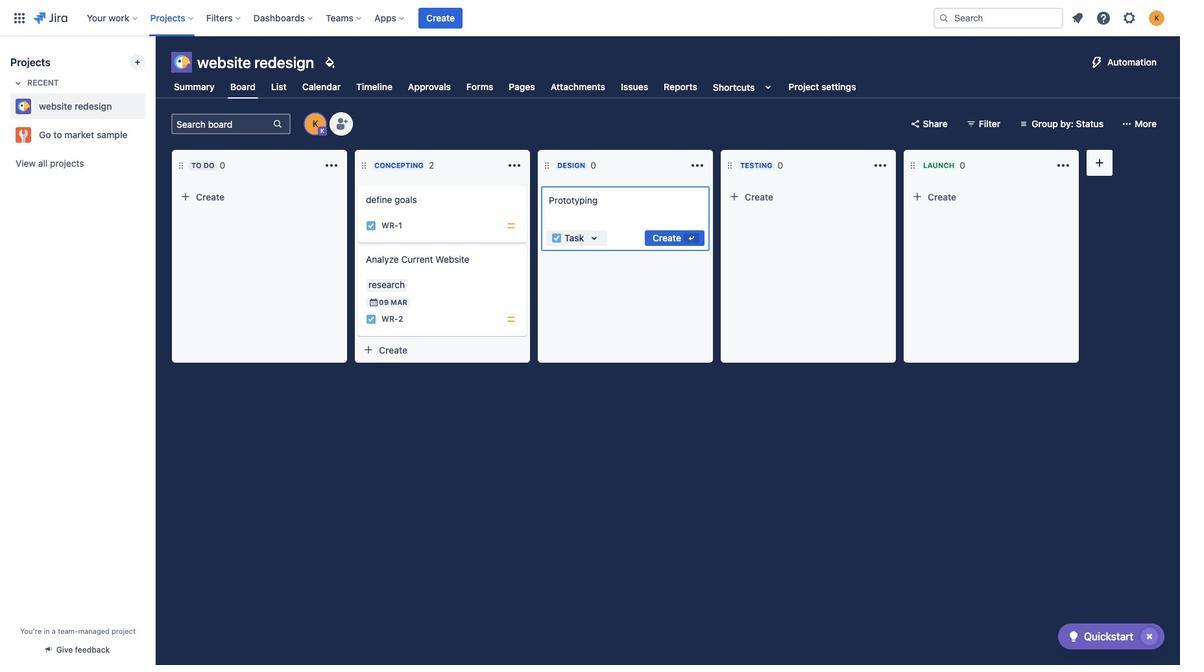 Task type: locate. For each thing, give the bounding box(es) containing it.
2 column actions menu image from the left
[[690, 158, 705, 173]]

2 0 from the left
[[591, 160, 596, 171]]

projects up recent
[[10, 56, 50, 68]]

0 vertical spatial redesign
[[254, 53, 314, 71]]

0 vertical spatial 2
[[429, 160, 434, 171]]

projects right work
[[150, 12, 185, 23]]

4 column actions menu image from the left
[[1056, 158, 1071, 173]]

3 0 from the left
[[778, 160, 783, 171]]

0 horizontal spatial 2
[[398, 314, 403, 324]]

testing 0
[[740, 160, 783, 171]]

task image
[[366, 221, 376, 231], [366, 314, 376, 324]]

create button down wr-2 link
[[358, 339, 527, 360]]

launch
[[923, 161, 955, 169]]

column actions menu image left design at top left
[[507, 158, 522, 173]]

task image left wr-1 link
[[366, 221, 376, 231]]

settings
[[822, 81, 856, 92]]

shortcuts button
[[711, 75, 778, 99]]

create button
[[419, 7, 463, 28], [175, 186, 344, 207], [724, 186, 893, 207], [907, 186, 1076, 207], [645, 230, 705, 246], [358, 339, 527, 360]]

1 vertical spatial projects
[[10, 56, 50, 68]]

team-
[[58, 627, 78, 635]]

tab list
[[164, 75, 867, 99]]

medium image for wr-2
[[506, 314, 517, 324]]

1 vertical spatial medium image
[[506, 314, 517, 324]]

0 vertical spatial website
[[197, 53, 251, 71]]

1 vertical spatial task image
[[366, 314, 376, 324]]

wr-1
[[382, 221, 402, 231]]

primary element
[[8, 0, 923, 36]]

0 right testing
[[778, 160, 783, 171]]

0
[[220, 160, 225, 171], [591, 160, 596, 171], [778, 160, 783, 171], [960, 160, 966, 171]]

teams
[[326, 12, 354, 23]]

view all projects
[[16, 158, 84, 169]]

dashboards
[[253, 12, 305, 23]]

timeline
[[356, 81, 393, 92]]

redesign
[[254, 53, 314, 71], [75, 101, 112, 112]]

project settings link
[[786, 75, 859, 99]]

automation image
[[1090, 55, 1105, 70]]

task image for wr-1
[[366, 221, 376, 231]]

0 vertical spatial task image
[[366, 221, 376, 231]]

in
[[44, 627, 50, 635]]

status
[[1076, 118, 1104, 129]]

0 horizontal spatial redesign
[[75, 101, 112, 112]]

jira image
[[34, 10, 67, 26], [34, 10, 67, 26]]

current
[[401, 254, 433, 265]]

2 wr- from the top
[[382, 314, 398, 324]]

add people image
[[334, 116, 349, 132]]

2 right concepting
[[429, 160, 434, 171]]

your profile and settings image
[[1149, 10, 1165, 26]]

1 horizontal spatial redesign
[[254, 53, 314, 71]]

0 vertical spatial website redesign
[[197, 53, 314, 71]]

Search field
[[934, 7, 1064, 28]]

medium image
[[506, 221, 517, 231], [506, 314, 517, 324]]

settings image
[[1122, 10, 1138, 26]]

wr- inside wr-2 link
[[382, 314, 398, 324]]

2 medium image from the top
[[506, 314, 517, 324]]

1 horizontal spatial projects
[[150, 12, 185, 23]]

go
[[39, 129, 51, 140]]

project settings
[[789, 81, 856, 92]]

task image for wr-2
[[366, 314, 376, 324]]

dismiss quickstart image
[[1140, 626, 1160, 647]]

automation
[[1108, 56, 1157, 67]]

0 horizontal spatial website redesign
[[39, 101, 112, 112]]

filter button
[[961, 114, 1009, 134]]

column actions menu image right collapse icon
[[1056, 158, 1071, 173]]

task image down due date: 09 march 2024 icon
[[366, 314, 376, 324]]

0 vertical spatial wr-
[[382, 221, 398, 231]]

automation button
[[1084, 52, 1165, 73]]

summary link
[[171, 75, 217, 99]]

calendar link
[[300, 75, 343, 99]]

wr- down define goals
[[382, 221, 398, 231]]

collapse recent projects image
[[10, 75, 26, 91]]

0 right design at top left
[[591, 160, 596, 171]]

create right apps dropdown button
[[426, 12, 455, 23]]

list
[[271, 81, 287, 92]]

create column image
[[1092, 155, 1108, 171]]

design
[[557, 161, 585, 169]]

2 down mar
[[398, 314, 403, 324]]

create button down do
[[175, 186, 344, 207]]

2 task image from the top
[[366, 314, 376, 324]]

website redesign
[[197, 53, 314, 71], [39, 101, 112, 112]]

1 wr- from the top
[[382, 221, 398, 231]]

1 medium image from the top
[[506, 221, 517, 231]]

website up board
[[197, 53, 251, 71]]

2 for wr-2
[[398, 314, 403, 324]]

column actions menu image left testing
[[690, 158, 705, 173]]

apps
[[374, 12, 397, 23]]

1 task image from the top
[[366, 221, 376, 231]]

1 horizontal spatial 2
[[429, 160, 434, 171]]

website
[[197, 53, 251, 71], [39, 101, 72, 112]]

column actions menu image left launch
[[873, 158, 888, 173]]

1 vertical spatial redesign
[[75, 101, 112, 112]]

give feedback button
[[38, 639, 118, 661]]

do
[[204, 161, 215, 169]]

pages link
[[506, 75, 538, 99]]

wr-1 link
[[382, 220, 402, 231]]

1 vertical spatial 2
[[398, 314, 403, 324]]

0 vertical spatial medium image
[[506, 221, 517, 231]]

your
[[87, 12, 106, 23]]

share button
[[905, 114, 956, 134]]

redesign up list
[[254, 53, 314, 71]]

create down prototyping text box
[[653, 232, 681, 243]]

banner
[[0, 0, 1180, 36]]

0 right launch
[[960, 160, 966, 171]]

recent
[[27, 78, 59, 88]]

website redesign up board
[[197, 53, 314, 71]]

website redesign up market
[[39, 101, 112, 112]]

wr- inside wr-1 link
[[382, 221, 398, 231]]

website down recent
[[39, 101, 72, 112]]

redesign inside website redesign link
[[75, 101, 112, 112]]

0 right do
[[220, 160, 225, 171]]

4 0 from the left
[[960, 160, 966, 171]]

0 vertical spatial projects
[[150, 12, 185, 23]]

redesign up go to market sample at the left top of page
[[75, 101, 112, 112]]

wr-2
[[382, 314, 403, 324]]

apps button
[[371, 7, 409, 28]]

mar
[[391, 298, 407, 306]]

give
[[56, 645, 73, 655]]

1 vertical spatial wr-
[[382, 314, 398, 324]]

1 horizontal spatial website
[[197, 53, 251, 71]]

create down 'launch 0'
[[928, 191, 957, 202]]

create button down testing 0
[[724, 186, 893, 207]]

0 horizontal spatial website
[[39, 101, 72, 112]]

reports link
[[661, 75, 700, 99]]

market
[[64, 129, 94, 140]]

create inside primary element
[[426, 12, 455, 23]]

create button right apps dropdown button
[[419, 7, 463, 28]]

column actions menu image
[[507, 158, 522, 173], [690, 158, 705, 173], [873, 158, 888, 173], [1056, 158, 1071, 173]]

What needs to be done? text field
[[546, 191, 705, 225]]

create
[[426, 12, 455, 23], [196, 191, 225, 202], [745, 191, 774, 202], [928, 191, 957, 202], [653, 232, 681, 243], [379, 344, 408, 355]]

approvals link
[[406, 75, 454, 99]]

create image
[[350, 236, 366, 252]]

by:
[[1061, 118, 1074, 129]]

wr- down due date: 09 march 2024 element on the left of page
[[382, 314, 398, 324]]

analyze
[[366, 254, 399, 265]]

feedback
[[75, 645, 110, 655]]

quickstart
[[1084, 631, 1134, 642]]

set project background image
[[322, 55, 338, 70]]

wr-
[[382, 221, 398, 231], [382, 314, 398, 324]]

wr- for 2
[[382, 314, 398, 324]]

1 vertical spatial website redesign
[[39, 101, 112, 112]]

create image
[[350, 177, 366, 192]]

concepting
[[374, 161, 424, 169]]

task button
[[546, 230, 608, 246]]



Task type: describe. For each thing, give the bounding box(es) containing it.
1
[[398, 221, 402, 231]]

attachments
[[551, 81, 605, 92]]

medium image for wr-1
[[506, 221, 517, 231]]

your work button
[[83, 7, 142, 28]]

managed
[[78, 627, 110, 635]]

attachments link
[[548, 75, 608, 99]]

09
[[379, 298, 389, 306]]

check image
[[1066, 629, 1082, 644]]

filter
[[979, 118, 1001, 129]]

create down do
[[196, 191, 225, 202]]

to do 0
[[191, 160, 225, 171]]

tab list containing board
[[164, 75, 867, 99]]

go to market sample
[[39, 129, 128, 140]]

projects
[[50, 158, 84, 169]]

work
[[109, 12, 130, 23]]

create down wr-2 link
[[379, 344, 408, 355]]

view
[[16, 158, 36, 169]]

analyze current website
[[366, 254, 469, 265]]

0 for design 0
[[591, 160, 596, 171]]

forms link
[[464, 75, 496, 99]]

list link
[[269, 75, 289, 99]]

shortcuts
[[713, 81, 755, 92]]

add to starred image
[[141, 127, 157, 143]]

goals
[[395, 194, 417, 205]]

0 for testing 0
[[778, 160, 783, 171]]

filters
[[206, 12, 233, 23]]

Search board text field
[[173, 115, 271, 133]]

dashboards button
[[250, 7, 318, 28]]

add to starred image
[[141, 99, 157, 114]]

more
[[1135, 118, 1157, 129]]

design 0
[[557, 160, 596, 171]]

teams button
[[322, 7, 367, 28]]

website
[[436, 254, 469, 265]]

search image
[[939, 13, 949, 23]]

share
[[923, 118, 948, 129]]

go to market sample link
[[10, 122, 140, 148]]

appswitcher icon image
[[12, 10, 27, 26]]

pages
[[509, 81, 535, 92]]

all
[[38, 158, 48, 169]]

group
[[1032, 118, 1058, 129]]

website redesign link
[[10, 93, 140, 119]]

launch 0
[[923, 160, 966, 171]]

define
[[366, 194, 392, 205]]

group by: status
[[1032, 118, 1104, 129]]

notifications image
[[1070, 10, 1086, 26]]

sample
[[97, 129, 128, 140]]

projects inside projects "popup button"
[[150, 12, 185, 23]]

1 column actions menu image from the left
[[507, 158, 522, 173]]

more button
[[1117, 114, 1165, 134]]

you're in a team-managed project
[[20, 627, 136, 635]]

1 horizontal spatial website redesign
[[197, 53, 314, 71]]

create button inside primary element
[[419, 7, 463, 28]]

1 0 from the left
[[220, 160, 225, 171]]

help image
[[1096, 10, 1112, 26]]

create button down prototyping text box
[[645, 230, 705, 246]]

a
[[52, 627, 56, 635]]

to
[[53, 129, 62, 140]]

project
[[112, 627, 136, 635]]

due date: 09 march 2024 element
[[369, 297, 407, 308]]

0 horizontal spatial projects
[[10, 56, 50, 68]]

1 vertical spatial website
[[39, 101, 72, 112]]

to
[[191, 161, 202, 169]]

timeline link
[[354, 75, 395, 99]]

due date: 09 march 2024 image
[[369, 297, 379, 308]]

forms
[[467, 81, 493, 92]]

your work
[[87, 12, 130, 23]]

summary
[[174, 81, 215, 92]]

create down testing 0
[[745, 191, 774, 202]]

calendar
[[302, 81, 341, 92]]

view all projects link
[[10, 152, 145, 175]]

projects button
[[146, 7, 198, 28]]

issues
[[621, 81, 648, 92]]

create project image
[[132, 57, 143, 67]]

reports
[[664, 81, 698, 92]]

collapse image
[[1035, 158, 1051, 173]]

filters button
[[202, 7, 246, 28]]

09 mar
[[379, 298, 407, 306]]

wr- for 1
[[382, 221, 398, 231]]

2 for concepting 2
[[429, 160, 434, 171]]

task
[[565, 232, 584, 243]]

testing
[[740, 161, 773, 169]]

create button down 'launch 0'
[[907, 186, 1076, 207]]

you're
[[20, 627, 42, 635]]

concepting 2
[[374, 160, 434, 171]]

sidebar navigation image
[[141, 52, 170, 78]]

give feedback
[[56, 645, 110, 655]]

approvals
[[408, 81, 451, 92]]

project
[[789, 81, 819, 92]]

3 column actions menu image from the left
[[873, 158, 888, 173]]

column actions menu image
[[324, 158, 339, 173]]

define goals
[[366, 194, 417, 205]]

due date: 09 march 2024 image
[[369, 297, 379, 308]]

banner containing your work
[[0, 0, 1180, 36]]

issues link
[[618, 75, 651, 99]]

board
[[230, 81, 256, 92]]

wr-2 link
[[382, 314, 403, 325]]

0 for launch 0
[[960, 160, 966, 171]]



Task type: vqa. For each thing, say whether or not it's contained in the screenshot.
Issues link
yes



